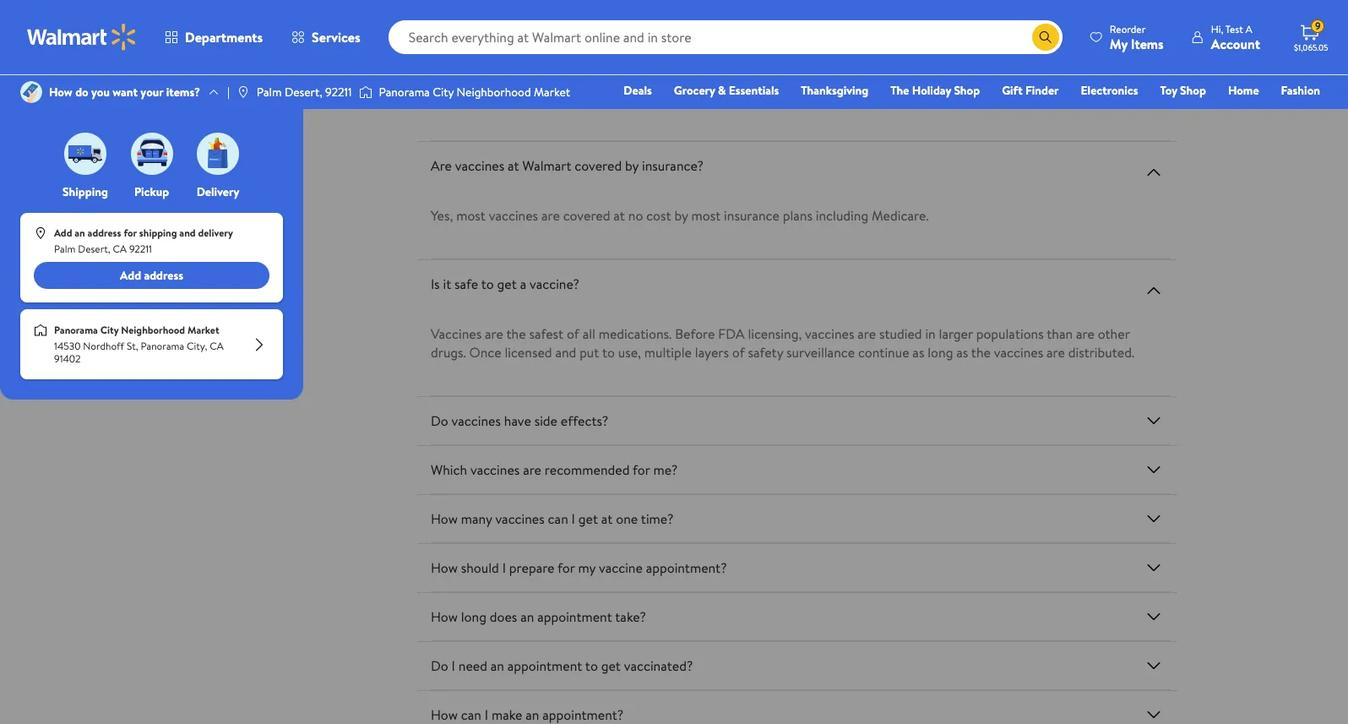 Task type: vqa. For each thing, say whether or not it's contained in the screenshot.
The Hi, Test A Account
yes



Task type: locate. For each thing, give the bounding box(es) containing it.
surveillance
[[787, 343, 855, 362]]

ca
[[113, 242, 127, 256], [210, 339, 224, 353]]

neighborhood down much
[[457, 84, 531, 101]]

many
[[461, 510, 492, 528]]

vaccine down how much do vaccines cost at walmart? at the left of the page
[[534, 88, 577, 107]]

1 vertical spatial covered
[[563, 206, 610, 225]]

with
[[747, 88, 772, 107]]

0 vertical spatial 92211
[[325, 84, 352, 101]]

neighborhood for panorama city neighborhood market
[[457, 84, 531, 101]]

do for do i need an appointment to get vaccinated?
[[431, 657, 448, 675]]

search icon image
[[1039, 30, 1053, 44]]

1 horizontal spatial i
[[502, 559, 506, 577]]

put
[[580, 343, 599, 362]]

1 vertical spatial do
[[431, 657, 448, 675]]

neighborhood inside panorama city neighborhood market 14530 nordhoff st, panorama city, ca 91402
[[121, 323, 185, 337]]

do left need
[[431, 657, 448, 675]]

continue
[[858, 343, 910, 362]]

desert, down services popup button at the left
[[285, 84, 322, 101]]

and left put
[[555, 343, 576, 362]]

 image for panorama
[[359, 84, 372, 101]]

vaccine
[[534, 88, 577, 107], [599, 559, 643, 577]]

0 vertical spatial do
[[497, 38, 512, 57]]

get
[[497, 275, 517, 293], [579, 510, 598, 528], [601, 657, 621, 675]]

0 vertical spatial appointment
[[538, 608, 612, 626]]

of left all
[[567, 325, 579, 343]]

desert, down shipping
[[78, 242, 110, 256]]

insurances,
[[808, 88, 872, 107]]

1 horizontal spatial neighborhood
[[457, 84, 531, 101]]

appointment down how should i prepare for my vaccine appointment?
[[538, 608, 612, 626]]

you
[[91, 84, 110, 101]]

market for panorama city neighborhood market
[[534, 84, 570, 101]]

add down shipping
[[54, 226, 72, 240]]

is it safe to get a vaccine? image
[[1144, 281, 1164, 301]]

no left charge.
[[964, 88, 979, 107]]

1 horizontal spatial city
[[433, 84, 454, 101]]

the holiday shop link
[[883, 81, 988, 100]]

for
[[124, 226, 137, 240], [633, 461, 650, 479], [558, 559, 575, 577]]

how left should
[[431, 559, 458, 577]]

city up nordhoff
[[100, 323, 119, 337]]

me?
[[653, 461, 678, 479]]

cost down insurance?
[[646, 206, 671, 225]]

how for how do you want your items?
[[49, 84, 73, 101]]

1 horizontal spatial desert,
[[285, 84, 322, 101]]

2 vertical spatial for
[[558, 559, 575, 577]]

2 horizontal spatial an
[[521, 608, 534, 626]]

ca up the add address
[[113, 242, 127, 256]]

0 horizontal spatial palm
[[54, 242, 76, 256]]

before
[[675, 325, 715, 343]]

appointment down how long does an appointment take?
[[508, 657, 582, 675]]

0 horizontal spatial by
[[517, 88, 530, 107]]

 image
[[20, 81, 42, 103], [359, 84, 372, 101], [34, 324, 47, 337]]

take?
[[615, 608, 646, 626]]

covered right the walmart at the left of the page
[[575, 156, 622, 175]]

0 vertical spatial neighborhood
[[457, 84, 531, 101]]

yes, most vaccines are covered at no cost by most insurance plans including medicare.
[[431, 206, 929, 225]]

0 horizontal spatial desert,
[[78, 242, 110, 256]]

an down shipping
[[75, 226, 85, 240]]

for left my
[[558, 559, 575, 577]]

92211 down services on the left of the page
[[325, 84, 352, 101]]

address down shipping
[[88, 226, 121, 240]]

add inside "add an address for shipping and delivery palm desert, ca 92211"
[[54, 226, 72, 240]]

how left much
[[431, 38, 458, 57]]

as left in
[[913, 343, 925, 362]]

 image
[[236, 85, 250, 99], [64, 133, 106, 175], [131, 133, 173, 175], [197, 133, 239, 175], [34, 227, 47, 240]]

0 horizontal spatial to
[[481, 275, 494, 293]]

fashion registry
[[1126, 82, 1321, 123]]

1 horizontal spatial shop
[[1180, 82, 1206, 99]]

market up city,
[[188, 323, 219, 337]]

2 horizontal spatial panorama
[[379, 84, 430, 101]]

city for panorama city neighborhood market 14530 nordhoff st, panorama city, ca 91402
[[100, 323, 119, 337]]

electronics link
[[1073, 81, 1146, 100]]

home
[[1228, 82, 1259, 99]]

2 horizontal spatial get
[[601, 657, 621, 675]]

1 vertical spatial city
[[100, 323, 119, 337]]

1 vertical spatial to
[[602, 343, 615, 362]]

$1,065.05
[[1294, 41, 1329, 53]]

1 horizontal spatial as
[[957, 343, 968, 362]]

0 vertical spatial market
[[534, 84, 570, 101]]

shop right toy
[[1180, 82, 1206, 99]]

debit
[[1219, 106, 1248, 123]]

grocery
[[674, 82, 715, 99]]

to left vaccinated?
[[585, 657, 598, 675]]

as right in
[[957, 343, 968, 362]]

1 horizontal spatial for
[[558, 559, 575, 577]]

for inside "add an address for shipping and delivery palm desert, ca 92211"
[[124, 226, 137, 240]]

market for panorama city neighborhood market 14530 nordhoff st, panorama city, ca 91402
[[188, 323, 219, 337]]

1 vertical spatial and
[[179, 226, 196, 240]]

the right in
[[972, 343, 991, 362]]

0 vertical spatial ca
[[113, 242, 127, 256]]

are left distributed.
[[1047, 343, 1065, 362]]

add inside "button"
[[120, 267, 141, 284]]

 image for shipping
[[64, 133, 106, 175]]

account
[[1211, 34, 1261, 53]]

1 vertical spatial for
[[633, 461, 650, 479]]

walmart image
[[27, 24, 137, 51]]

and for vaccine
[[581, 88, 602, 107]]

panorama city neighborhood market
[[379, 84, 570, 101]]

1 horizontal spatial panorama
[[141, 339, 184, 353]]

|
[[227, 84, 230, 101]]

1 horizontal spatial ca
[[210, 339, 224, 353]]

hi, test a account
[[1211, 22, 1261, 53]]

neighborhood up st,
[[121, 323, 185, 337]]

1 horizontal spatial add
[[120, 267, 141, 284]]

an right need
[[491, 657, 504, 675]]

an right 'does'
[[521, 608, 534, 626]]

for left me? at the bottom
[[633, 461, 650, 479]]

0 horizontal spatial no
[[628, 206, 643, 225]]

to right put
[[602, 343, 615, 362]]

get left vaccinated?
[[601, 657, 621, 675]]

how left 'does'
[[431, 608, 458, 626]]

how left you
[[49, 84, 73, 101]]

i left need
[[452, 657, 455, 675]]

ca right city,
[[210, 339, 224, 353]]

1 do from the top
[[431, 412, 448, 430]]

city
[[433, 84, 454, 101], [100, 323, 119, 337]]

gift finder
[[1002, 82, 1059, 99]]

cost
[[567, 38, 592, 57], [646, 206, 671, 225]]

most right yes, at left top
[[456, 206, 486, 225]]

nordhoff
[[83, 339, 124, 353]]

1 vertical spatial appointment
[[508, 657, 582, 675]]

0 horizontal spatial ca
[[113, 242, 127, 256]]

0 horizontal spatial city
[[100, 323, 119, 337]]

0 vertical spatial vaccine
[[534, 88, 577, 107]]

0 horizontal spatial neighborhood
[[121, 323, 185, 337]]

which vaccines are recommended for me?
[[431, 461, 678, 479]]

may
[[462, 88, 486, 107]]

departments
[[185, 28, 263, 46]]

plans
[[783, 206, 813, 225]]

2 vertical spatial an
[[491, 657, 504, 675]]

shipping button
[[61, 128, 110, 200]]

by right vary
[[517, 88, 530, 107]]

covered
[[575, 156, 622, 175], [563, 206, 610, 225]]

 image for delivery
[[197, 133, 239, 175]]

2 vertical spatial i
[[452, 657, 455, 675]]

long left 'does'
[[461, 608, 487, 626]]

0 vertical spatial i
[[572, 510, 575, 528]]

shipping
[[63, 183, 108, 200]]

city left may
[[433, 84, 454, 101]]

0 horizontal spatial i
[[452, 657, 455, 675]]

0 horizontal spatial 92211
[[129, 242, 152, 256]]

0 horizontal spatial an
[[75, 226, 85, 240]]

0 horizontal spatial and
[[179, 226, 196, 240]]

city,
[[187, 339, 207, 353]]

palm down shipping
[[54, 242, 76, 256]]

palm right |
[[257, 84, 282, 101]]

safe
[[455, 275, 478, 293]]

0 vertical spatial address
[[88, 226, 121, 240]]

2 vertical spatial get
[[601, 657, 621, 675]]

1 horizontal spatial market
[[534, 84, 570, 101]]

2 vertical spatial to
[[585, 657, 598, 675]]

2 vertical spatial and
[[555, 343, 576, 362]]

to right safe
[[481, 275, 494, 293]]

most right with
[[775, 88, 804, 107]]

1 vertical spatial 92211
[[129, 242, 152, 256]]

1 vertical spatial address
[[144, 267, 183, 284]]

i
[[572, 510, 575, 528], [502, 559, 506, 577], [452, 657, 455, 675]]

vaccine right my
[[599, 559, 643, 577]]

studied
[[880, 325, 922, 343]]

Walmart Site-Wide search field
[[388, 20, 1063, 54]]

are right "vaccines"
[[485, 325, 504, 343]]

insurance?
[[642, 156, 704, 175]]

1 vertical spatial palm
[[54, 242, 76, 256]]

 image for how
[[20, 81, 42, 103]]

fda
[[718, 325, 745, 343]]

market inside panorama city neighborhood market 14530 nordhoff st, panorama city, ca 91402
[[188, 323, 219, 337]]

charge.
[[982, 88, 1025, 107]]

 image inside shipping button
[[64, 133, 106, 175]]

at left one
[[601, 510, 613, 528]]

2 vertical spatial by
[[675, 206, 688, 225]]

no down insurance?
[[628, 206, 643, 225]]

and for shipping
[[179, 226, 196, 240]]

0 horizontal spatial for
[[124, 226, 137, 240]]

by down insurance?
[[675, 206, 688, 225]]

1 shop from the left
[[954, 82, 980, 99]]

the
[[507, 325, 526, 343], [972, 343, 991, 362]]

panorama up 14530
[[54, 323, 98, 337]]

1 vertical spatial vaccine
[[599, 559, 643, 577]]

use,
[[618, 343, 641, 362]]

vaccines right much
[[515, 38, 564, 57]]

at
[[596, 38, 607, 57], [949, 88, 961, 107], [508, 156, 519, 175], [614, 206, 625, 225], [601, 510, 613, 528]]

prepare
[[509, 559, 555, 577]]

2 horizontal spatial by
[[675, 206, 688, 225]]

palm inside "add an address for shipping and delivery palm desert, ca 92211"
[[54, 242, 76, 256]]

ca for for
[[113, 242, 127, 256]]

test
[[1226, 22, 1244, 36]]

0 horizontal spatial market
[[188, 323, 219, 337]]

i right can
[[572, 510, 575, 528]]

0 horizontal spatial as
[[913, 343, 925, 362]]

2 horizontal spatial to
[[602, 343, 615, 362]]

holiday
[[912, 82, 951, 99]]

91402
[[54, 352, 81, 366]]

9 $1,065.05
[[1294, 19, 1329, 53]]

panorama
[[379, 84, 430, 101], [54, 323, 98, 337], [141, 339, 184, 353]]

shop right holiday
[[954, 82, 980, 99]]

ca inside panorama city neighborhood market 14530 nordhoff st, panorama city, ca 91402
[[210, 339, 224, 353]]

0 vertical spatial do
[[431, 412, 448, 430]]

0 horizontal spatial insurance
[[605, 88, 661, 107]]

1 horizontal spatial insurance
[[724, 206, 780, 225]]

st,
[[127, 339, 138, 353]]

0 horizontal spatial add
[[54, 226, 72, 240]]

long right studied on the top right
[[928, 343, 953, 362]]

panorama left cost
[[379, 84, 430, 101]]

to inside vaccines are the safest of all medications. before fda licensing, vaccines are studied in larger populations than are other drugs. once licensed and put to use, multiple layers of safety surveillance continue as long as the vaccines are distributed.
[[602, 343, 615, 362]]

long
[[928, 343, 953, 362], [461, 608, 487, 626]]

1 horizontal spatial address
[[144, 267, 183, 284]]

items
[[1131, 34, 1164, 53]]

for for how should i prepare for my vaccine appointment?
[[558, 559, 575, 577]]

1 horizontal spatial cost
[[646, 206, 671, 225]]

pickup button
[[127, 128, 176, 200]]

add for add address
[[120, 267, 141, 284]]

desert, inside "add an address for shipping and delivery palm desert, ca 92211"
[[78, 242, 110, 256]]

1 vertical spatial desert,
[[78, 242, 110, 256]]

1 horizontal spatial and
[[555, 343, 576, 362]]

for left 'shipping'
[[124, 226, 137, 240]]

address down "add an address for shipping and delivery palm desert, ca 92211"
[[144, 267, 183, 284]]

walmart
[[523, 156, 572, 175]]

0 vertical spatial add
[[54, 226, 72, 240]]

0 vertical spatial cost
[[567, 38, 592, 57]]

insurance left plans at the top right of page
[[724, 206, 780, 225]]

ca inside "add an address for shipping and delivery palm desert, ca 92211"
[[113, 242, 127, 256]]

get right can
[[579, 510, 598, 528]]

1 horizontal spatial most
[[692, 206, 721, 225]]

 image inside pickup "button"
[[131, 133, 173, 175]]

licensing,
[[748, 325, 802, 343]]

covered for walmart
[[575, 156, 622, 175]]

by
[[517, 88, 530, 107], [625, 156, 639, 175], [675, 206, 688, 225]]

at down are vaccines at walmart covered by insurance?
[[614, 206, 625, 225]]

and inside "add an address for shipping and delivery palm desert, ca 92211"
[[179, 226, 196, 240]]

0 vertical spatial covered
[[575, 156, 622, 175]]

of right layers
[[732, 343, 745, 362]]

departments button
[[150, 17, 277, 57]]

2 do from the top
[[431, 657, 448, 675]]

how long does an appointment take?
[[431, 608, 646, 626]]

&
[[718, 82, 726, 99]]

most down insurance?
[[692, 206, 721, 225]]

are right "than"
[[1076, 325, 1095, 343]]

by left insurance?
[[625, 156, 639, 175]]

the left safest
[[507, 325, 526, 343]]

one debit link
[[1183, 105, 1256, 123]]

1 vertical spatial market
[[188, 323, 219, 337]]

add for add an address for shipping and delivery palm desert, ca 92211
[[54, 226, 72, 240]]

covered down are vaccines at walmart covered by insurance?
[[563, 206, 610, 225]]

92211 down 'shipping'
[[129, 242, 152, 256]]

an inside "add an address for shipping and delivery palm desert, ca 92211"
[[75, 226, 85, 240]]

market down how much do vaccines cost at walmart? at the left of the page
[[534, 84, 570, 101]]

insurance down walmart?
[[605, 88, 661, 107]]

how left many
[[431, 510, 458, 528]]

0 horizontal spatial address
[[88, 226, 121, 240]]

do right much
[[497, 38, 512, 57]]

1 vertical spatial add
[[120, 267, 141, 284]]

have
[[504, 412, 531, 430]]

get left a
[[497, 275, 517, 293]]

registry
[[1126, 106, 1169, 123]]

2 horizontal spatial and
[[581, 88, 602, 107]]

1 vertical spatial ca
[[210, 339, 224, 353]]

i right should
[[502, 559, 506, 577]]

populations
[[976, 325, 1044, 343]]

cost left walmart?
[[567, 38, 592, 57]]

0 horizontal spatial get
[[497, 275, 517, 293]]

vaccines left can
[[495, 510, 545, 528]]

0 vertical spatial and
[[581, 88, 602, 107]]

vaccines left have
[[452, 412, 501, 430]]

1 vertical spatial by
[[625, 156, 639, 175]]

an for how
[[521, 608, 534, 626]]

fashion
[[1281, 82, 1321, 99]]

thanksgiving
[[801, 82, 869, 99]]

vaccines right are
[[455, 156, 505, 175]]

and left the 'delivery'
[[179, 226, 196, 240]]

how for how should i prepare for my vaccine appointment?
[[431, 559, 458, 577]]

2 horizontal spatial i
[[572, 510, 575, 528]]

coverage,
[[664, 88, 721, 107]]

appointment for take?
[[538, 608, 612, 626]]

1 vertical spatial get
[[579, 510, 598, 528]]

long inside vaccines are the safest of all medications. before fda licensing, vaccines are studied in larger populations than are other drugs. once licensed and put to use, multiple layers of safety surveillance continue as long as the vaccines are distributed.
[[928, 343, 953, 362]]

0 vertical spatial palm
[[257, 84, 282, 101]]

are
[[928, 88, 946, 107], [542, 206, 560, 225], [485, 325, 504, 343], [858, 325, 876, 343], [1076, 325, 1095, 343], [1047, 343, 1065, 362], [523, 461, 542, 479]]

vaccines right insurances,
[[875, 88, 925, 107]]

no
[[964, 88, 979, 107], [628, 206, 643, 225]]

panorama right st,
[[141, 339, 184, 353]]

1 vertical spatial neighborhood
[[121, 323, 185, 337]]

 image inside 'delivery' button
[[197, 133, 239, 175]]

2 vertical spatial panorama
[[141, 339, 184, 353]]

and left deals link
[[581, 88, 602, 107]]

do left you
[[75, 84, 88, 101]]

1 horizontal spatial an
[[491, 657, 504, 675]]

are vaccines at walmart covered by insurance? image
[[1144, 162, 1164, 183]]

1 horizontal spatial long
[[928, 343, 953, 362]]

can
[[548, 510, 568, 528]]

city inside panorama city neighborhood market 14530 nordhoff st, panorama city, ca 91402
[[100, 323, 119, 337]]

add down "add an address for shipping and delivery palm desert, ca 92211"
[[120, 267, 141, 284]]

2 horizontal spatial for
[[633, 461, 650, 479]]

do up which
[[431, 412, 448, 430]]

for for which vaccines are recommended for me?
[[633, 461, 650, 479]]

reorder my items
[[1110, 22, 1164, 53]]



Task type: describe. For each thing, give the bounding box(es) containing it.
home link
[[1221, 81, 1267, 100]]

92211 inside "add an address for shipping and delivery palm desert, ca 92211"
[[129, 242, 152, 256]]

vaccines left "than"
[[994, 343, 1044, 362]]

0 horizontal spatial cost
[[567, 38, 592, 57]]

yes,
[[431, 206, 453, 225]]

time?
[[641, 510, 674, 528]]

my
[[578, 559, 596, 577]]

layers
[[695, 343, 729, 362]]

0 horizontal spatial most
[[456, 206, 486, 225]]

how for how many vaccines can i get at one time?
[[431, 510, 458, 528]]

side
[[535, 412, 558, 430]]

and inside vaccines are the safest of all medications. before fda licensing, vaccines are studied in larger populations than are other drugs. once licensed and put to use, multiple layers of safety surveillance continue as long as the vaccines are distributed.
[[555, 343, 576, 362]]

shipping
[[139, 226, 177, 240]]

1 as from the left
[[913, 343, 925, 362]]

does
[[490, 608, 517, 626]]

0 vertical spatial to
[[481, 275, 494, 293]]

add address button
[[34, 262, 270, 289]]

including
[[816, 206, 869, 225]]

vaccines right licensing,
[[805, 325, 855, 343]]

in
[[925, 325, 936, 343]]

 image for palm desert, 92211
[[236, 85, 250, 99]]

once
[[469, 343, 502, 362]]

appointment for to
[[508, 657, 582, 675]]

0 vertical spatial get
[[497, 275, 517, 293]]

address inside "add an address for shipping and delivery palm desert, ca 92211"
[[88, 226, 121, 240]]

a
[[1246, 22, 1253, 36]]

appointment?
[[646, 559, 727, 577]]

covered for are
[[563, 206, 610, 225]]

should
[[461, 559, 499, 577]]

panorama for panorama city neighborhood market
[[379, 84, 430, 101]]

are
[[431, 156, 452, 175]]

1 vertical spatial do
[[75, 84, 88, 101]]

14530
[[54, 339, 81, 353]]

how for how much do vaccines cost at walmart?
[[431, 38, 458, 57]]

1 horizontal spatial 92211
[[325, 84, 352, 101]]

1 horizontal spatial of
[[732, 343, 745, 362]]

panorama city neighborhood market 14530 nordhoff st, panorama city, ca 91402
[[54, 323, 224, 366]]

vaccines are the safest of all medications. before fda licensing, vaccines are studied in larger populations than are other drugs. once licensed and put to use, multiple layers of safety surveillance continue as long as the vaccines are distributed.
[[431, 325, 1135, 362]]

multiple
[[644, 343, 692, 362]]

items?
[[166, 84, 200, 101]]

safest
[[529, 325, 564, 343]]

1 horizontal spatial to
[[585, 657, 598, 675]]

how should i prepare for my vaccine appointment?
[[431, 559, 727, 577]]

cost may vary by vaccine and insurance coverage, but with most insurances, vaccines are at no charge.
[[431, 88, 1025, 107]]

fashion link
[[1274, 81, 1328, 100]]

gift
[[1002, 82, 1023, 99]]

reorder
[[1110, 22, 1146, 36]]

my
[[1110, 34, 1128, 53]]

grocery & essentials link
[[666, 81, 787, 100]]

a
[[520, 275, 527, 293]]

panorama for panorama city neighborhood market 14530 nordhoff st, panorama city, ca 91402
[[54, 323, 98, 337]]

medications.
[[599, 325, 672, 343]]

all
[[583, 325, 596, 343]]

how for how long does an appointment take?
[[431, 608, 458, 626]]

licensed
[[505, 343, 552, 362]]

1 horizontal spatial palm
[[257, 84, 282, 101]]

registry link
[[1118, 105, 1177, 123]]

delivery
[[198, 226, 233, 240]]

toy
[[1160, 82, 1178, 99]]

is it safe to get a vaccine?
[[431, 275, 580, 293]]

toy shop
[[1160, 82, 1206, 99]]

vaccines
[[431, 325, 482, 343]]

which
[[431, 461, 467, 479]]

an for do
[[491, 657, 504, 675]]

gift finder link
[[995, 81, 1067, 100]]

how much do vaccines cost at walmart? image
[[1144, 44, 1164, 64]]

2 horizontal spatial most
[[775, 88, 804, 107]]

1 horizontal spatial vaccine
[[599, 559, 643, 577]]

1 vertical spatial no
[[628, 206, 643, 225]]

deals link
[[616, 81, 660, 100]]

add an address for shipping and delivery palm desert, ca 92211
[[54, 226, 233, 256]]

larger
[[939, 325, 973, 343]]

pickup
[[134, 183, 169, 200]]

safety
[[748, 343, 783, 362]]

1 horizontal spatial do
[[497, 38, 512, 57]]

do vaccines have side effects?
[[431, 412, 609, 430]]

1 vertical spatial insurance
[[724, 206, 780, 225]]

2 shop from the left
[[1180, 82, 1206, 99]]

distributed.
[[1069, 343, 1135, 362]]

vaccines down the walmart at the left of the page
[[489, 206, 538, 225]]

city for panorama city neighborhood market
[[433, 84, 454, 101]]

 image for pickup
[[131, 133, 173, 175]]

1 horizontal spatial the
[[972, 343, 991, 362]]

0 horizontal spatial the
[[507, 325, 526, 343]]

are down do vaccines have side effects?
[[523, 461, 542, 479]]

0 vertical spatial by
[[517, 88, 530, 107]]

Search search field
[[388, 20, 1063, 54]]

drugs.
[[431, 343, 466, 362]]

much
[[461, 38, 493, 57]]

are right the
[[928, 88, 946, 107]]

do for do vaccines have side effects?
[[431, 412, 448, 430]]

thanksgiving link
[[794, 81, 876, 100]]

1 vertical spatial long
[[461, 608, 487, 626]]

at left walmart?
[[596, 38, 607, 57]]

0 vertical spatial desert,
[[285, 84, 322, 101]]

ca for market
[[210, 339, 224, 353]]

your
[[141, 84, 163, 101]]

1 horizontal spatial no
[[964, 88, 979, 107]]

2 as from the left
[[957, 343, 968, 362]]

essentials
[[729, 82, 779, 99]]

walmart+ link
[[1263, 105, 1328, 123]]

one debit
[[1191, 106, 1248, 123]]

walmart+
[[1270, 106, 1321, 123]]

are left studied on the top right
[[858, 325, 876, 343]]

how many vaccines can i get at one time?
[[431, 510, 674, 528]]

9
[[1315, 19, 1321, 33]]

at left charge.
[[949, 88, 961, 107]]

at left the walmart at the left of the page
[[508, 156, 519, 175]]

how do you want your items?
[[49, 84, 200, 101]]

how much do vaccines cost at walmart?
[[431, 38, 666, 57]]

1 horizontal spatial by
[[625, 156, 639, 175]]

deals
[[624, 82, 652, 99]]

are down the walmart at the left of the page
[[542, 206, 560, 225]]

address inside "button"
[[144, 267, 183, 284]]

vaccines right which
[[471, 461, 520, 479]]

do i need an appointment to get vaccinated?
[[431, 657, 693, 675]]

delivery button
[[193, 128, 242, 200]]

toy shop link
[[1153, 81, 1214, 100]]

neighborhood for panorama city neighborhood market 14530 nordhoff st, panorama city, ca 91402
[[121, 323, 185, 337]]

need
[[459, 657, 487, 675]]

one
[[1191, 106, 1216, 123]]

0 horizontal spatial vaccine
[[534, 88, 577, 107]]

electronics
[[1081, 82, 1138, 99]]

cost
[[431, 88, 459, 107]]

it
[[443, 275, 451, 293]]

0 horizontal spatial of
[[567, 325, 579, 343]]



